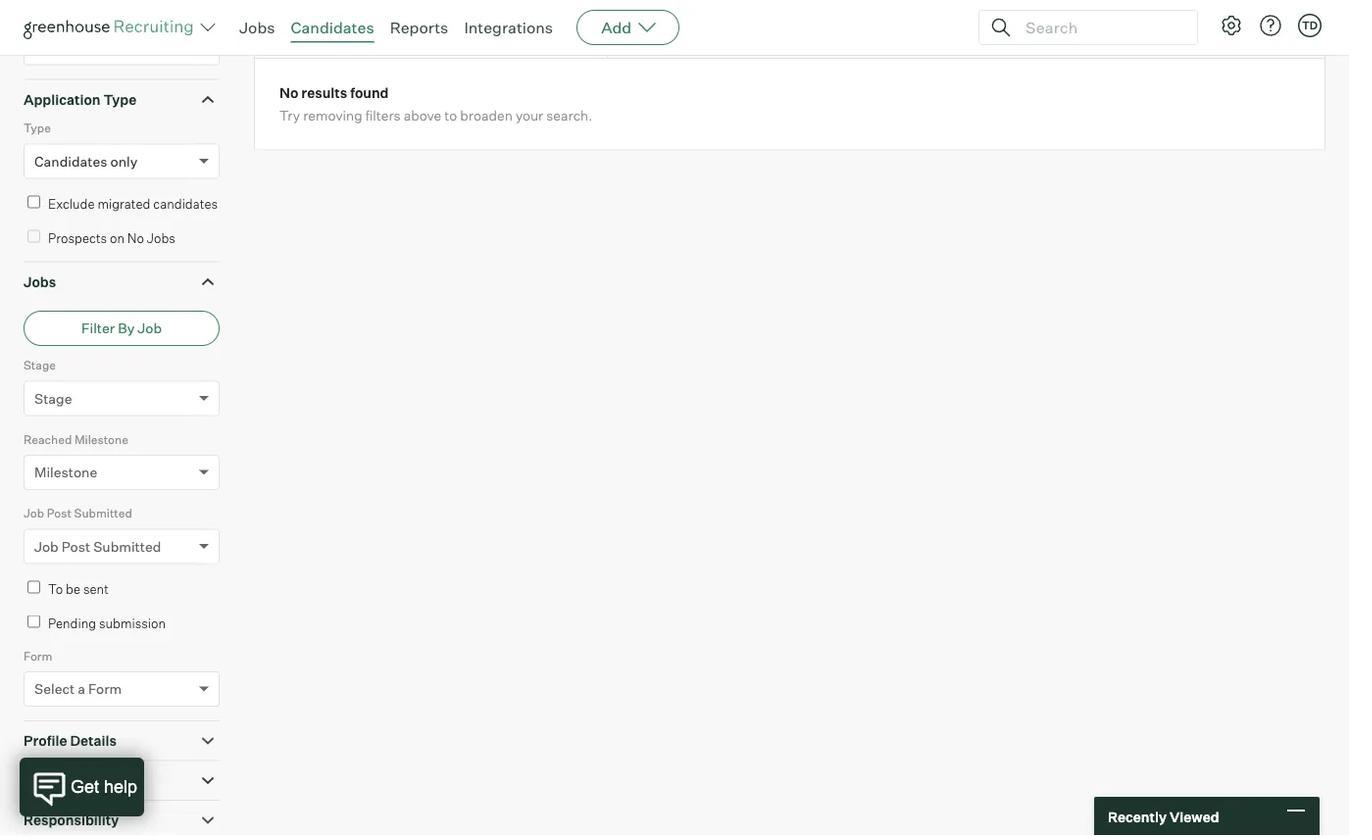 Task type: locate. For each thing, give the bounding box(es) containing it.
jobs
[[239, 18, 275, 37], [147, 230, 175, 246], [24, 273, 56, 291]]

resumes
[[76, 4, 122, 18]]

migrated
[[98, 196, 151, 212]]

0 vertical spatial no
[[280, 85, 299, 102]]

responsibility
[[24, 812, 119, 830]]

0 horizontal spatial jobs
[[24, 273, 56, 291]]

1 vertical spatial jobs
[[147, 230, 175, 246]]

0 vertical spatial milestone
[[74, 432, 128, 447]]

job post submitted up sent
[[34, 538, 161, 555]]

no right the on
[[127, 230, 144, 246]]

candidates for candidates only
[[34, 153, 107, 170]]

profile details
[[24, 733, 117, 750]]

filter
[[81, 320, 115, 337]]

integrations link
[[464, 18, 553, 37]]

application type
[[24, 91, 137, 108]]

to
[[48, 581, 63, 597]]

1 horizontal spatial to
[[445, 107, 457, 124]]

0 vertical spatial type
[[103, 91, 137, 108]]

notes)
[[148, 4, 182, 18]]

To be sent checkbox
[[27, 581, 40, 594]]

candidates
[[291, 18, 374, 37], [34, 153, 107, 170]]

1 vertical spatial job post submitted
[[34, 538, 161, 555]]

pending submission
[[48, 616, 166, 631]]

to
[[153, 39, 166, 56], [445, 107, 457, 124]]

removing
[[303, 107, 363, 124]]

post up to be sent
[[62, 538, 90, 555]]

1 vertical spatial submitted
[[93, 538, 161, 555]]

td
[[1303, 19, 1318, 32]]

configure image
[[1220, 14, 1244, 37]]

stage element
[[24, 356, 220, 430]]

1 vertical spatial to
[[445, 107, 457, 124]]

post
[[47, 506, 72, 521], [62, 538, 90, 555]]

to inside no results found try removing filters above to broaden your search.
[[445, 107, 457, 124]]

0 vertical spatial jobs
[[239, 18, 275, 37]]

jobs left candidates link
[[239, 18, 275, 37]]

stage
[[24, 358, 56, 373], [34, 390, 72, 407]]

0 horizontal spatial form
[[24, 649, 52, 664]]

found
[[350, 85, 389, 102]]

your
[[516, 107, 544, 124]]

last activity (new to old)
[[34, 39, 194, 56]]

exclude migrated candidates
[[48, 196, 218, 212]]

to be sent
[[48, 581, 109, 597]]

0 vertical spatial post
[[47, 506, 72, 521]]

1 vertical spatial job
[[24, 506, 44, 521]]

post down reached
[[47, 506, 72, 521]]

job post submitted
[[24, 506, 132, 521], [34, 538, 161, 555]]

2 vertical spatial jobs
[[24, 273, 56, 291]]

exclude
[[48, 196, 95, 212]]

1 vertical spatial candidates
[[34, 153, 107, 170]]

0 vertical spatial job
[[138, 320, 162, 337]]

pending
[[48, 616, 96, 631]]

candidates inside type element
[[34, 153, 107, 170]]

submitted
[[74, 506, 132, 521], [93, 538, 161, 555]]

viewed
[[1170, 809, 1220, 826]]

last
[[34, 39, 63, 56]]

1 horizontal spatial form
[[88, 681, 122, 698]]

jobs down the 'candidates'
[[147, 230, 175, 246]]

recently viewed
[[1108, 809, 1220, 826]]

no
[[280, 85, 299, 102], [127, 230, 144, 246]]

1 vertical spatial form
[[88, 681, 122, 698]]

1 horizontal spatial candidates
[[291, 18, 374, 37]]

filters
[[366, 107, 401, 124]]

add button
[[577, 10, 680, 45]]

job post submitted down reached milestone element
[[24, 506, 132, 521]]

milestone
[[74, 432, 128, 447], [34, 464, 97, 481]]

form down pending submission option
[[24, 649, 52, 664]]

last activity (new to old) option
[[34, 39, 194, 56]]

td button
[[1295, 10, 1326, 41]]

no up try
[[280, 85, 299, 102]]

milestone down reached milestone
[[34, 464, 97, 481]]

(includes resumes and notes)
[[24, 4, 182, 18]]

form
[[24, 649, 52, 664], [88, 681, 122, 698]]

reached
[[24, 432, 72, 447]]

jobs down prospects on no jobs 'checkbox'
[[24, 273, 56, 291]]

recently
[[1108, 809, 1167, 826]]

to right 'above'
[[445, 107, 457, 124]]

1 horizontal spatial jobs
[[147, 230, 175, 246]]

0 vertical spatial to
[[153, 39, 166, 56]]

and
[[125, 4, 145, 18]]

filter by job
[[81, 320, 162, 337]]

0 vertical spatial job post submitted
[[24, 506, 132, 521]]

candidates only option
[[34, 153, 138, 170]]

candidates
[[153, 196, 218, 212]]

prospects
[[48, 230, 107, 246]]

to left old)
[[153, 39, 166, 56]]

0 vertical spatial candidates
[[291, 18, 374, 37]]

type
[[103, 91, 137, 108], [24, 121, 51, 136]]

submitted down reached milestone element
[[74, 506, 132, 521]]

be
[[66, 581, 80, 597]]

form element
[[24, 647, 220, 721]]

1 vertical spatial type
[[24, 121, 51, 136]]

type down application
[[24, 121, 51, 136]]

form right a
[[88, 681, 122, 698]]

1 vertical spatial no
[[127, 230, 144, 246]]

type element
[[24, 119, 220, 193]]

reports link
[[390, 18, 449, 37]]

submission
[[99, 616, 166, 631]]

0 horizontal spatial no
[[127, 230, 144, 246]]

milestone down stage element
[[74, 432, 128, 447]]

reached milestone element
[[24, 430, 220, 504]]

try
[[280, 107, 300, 124]]

candidates up results
[[291, 18, 374, 37]]

broaden
[[460, 107, 513, 124]]

results
[[301, 85, 347, 102]]

(includes
[[24, 4, 73, 18]]

candidates up exclude
[[34, 153, 107, 170]]

1 horizontal spatial no
[[280, 85, 299, 102]]

job
[[138, 320, 162, 337], [24, 506, 44, 521], [34, 538, 59, 555]]

Search text field
[[1021, 13, 1180, 42]]

0 horizontal spatial candidates
[[34, 153, 107, 170]]

type down last activity (new to old) option at the top left of page
[[103, 91, 137, 108]]

td button
[[1299, 14, 1322, 37]]

submitted up sent
[[93, 538, 161, 555]]



Task type: vqa. For each thing, say whether or not it's contained in the screenshot.
Submitted
yes



Task type: describe. For each thing, give the bounding box(es) containing it.
prospects on no jobs
[[48, 230, 175, 246]]

old)
[[169, 39, 194, 56]]

application
[[24, 91, 101, 108]]

select
[[34, 681, 75, 698]]

1 vertical spatial post
[[62, 538, 90, 555]]

2 horizontal spatial jobs
[[239, 18, 275, 37]]

2 vertical spatial job
[[34, 538, 59, 555]]

reports
[[390, 18, 449, 37]]

job/status
[[623, 31, 687, 46]]

greenhouse recruiting image
[[24, 16, 200, 39]]

Prospects on No Jobs checkbox
[[27, 230, 40, 243]]

0 vertical spatial submitted
[[74, 506, 132, 521]]

1 vertical spatial milestone
[[34, 464, 97, 481]]

reached milestone
[[24, 432, 128, 447]]

above
[[404, 107, 442, 124]]

candidates only
[[34, 153, 138, 170]]

details
[[70, 733, 117, 750]]

integrations
[[464, 18, 553, 37]]

0 vertical spatial form
[[24, 649, 52, 664]]

only
[[110, 153, 138, 170]]

add
[[601, 18, 632, 37]]

Pending submission checkbox
[[27, 616, 40, 628]]

candidates link
[[291, 18, 374, 37]]

no results found try removing filters above to broaden your search.
[[280, 85, 593, 124]]

on
[[110, 230, 125, 246]]

job inside 'button'
[[138, 320, 162, 337]]

select a form
[[34, 681, 122, 698]]

name
[[270, 31, 303, 46]]

(new
[[118, 39, 150, 56]]

1 horizontal spatial type
[[103, 91, 137, 108]]

1 vertical spatial stage
[[34, 390, 72, 407]]

0 horizontal spatial to
[[153, 39, 166, 56]]

filter by job button
[[24, 311, 220, 346]]

source
[[24, 773, 71, 790]]

activity
[[66, 39, 115, 56]]

a
[[78, 681, 85, 698]]

0 horizontal spatial type
[[24, 121, 51, 136]]

sent
[[83, 581, 109, 597]]

no inside no results found try removing filters above to broaden your search.
[[280, 85, 299, 102]]

Exclude migrated candidates checkbox
[[27, 196, 40, 209]]

by
[[118, 320, 135, 337]]

search.
[[547, 107, 593, 124]]

0 vertical spatial stage
[[24, 358, 56, 373]]

profile
[[24, 733, 67, 750]]

candidates for candidates
[[291, 18, 374, 37]]

job post submitted element
[[24, 504, 220, 578]]

jobs link
[[239, 18, 275, 37]]



